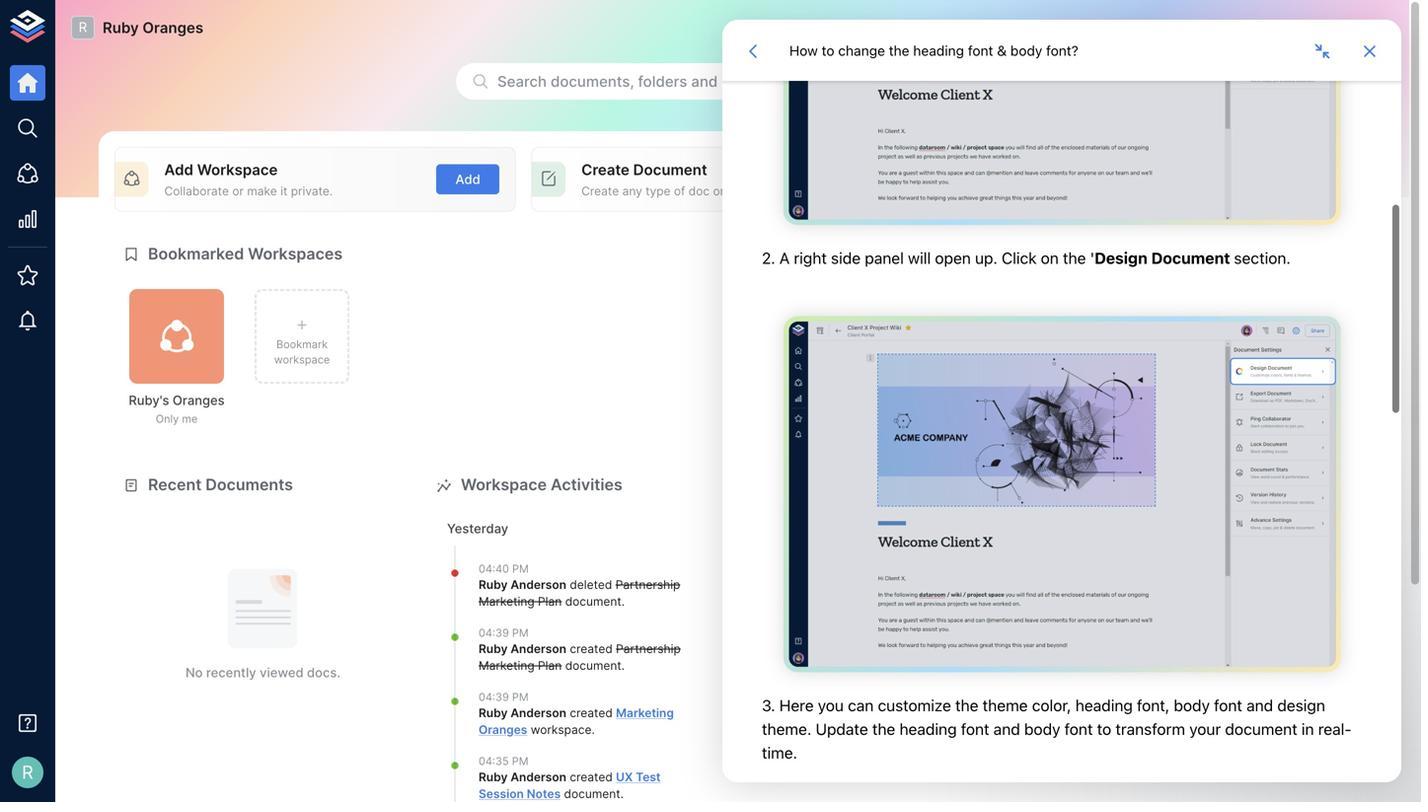 Task type: vqa. For each thing, say whether or not it's contained in the screenshot.
the Ruby's Oranges link
no



Task type: describe. For each thing, give the bounding box(es) containing it.
workspace activities
[[461, 475, 622, 494]]

used
[[1144, 343, 1174, 357]]

no for no favorites found.
[[830, 665, 848, 680]]

2 pm from the top
[[512, 627, 529, 640]]

partnership for deleted
[[616, 578, 680, 592]]

no recently viewed docs.
[[185, 665, 340, 680]]

bookmark workspace button
[[255, 289, 349, 384]]

template gallery create faster and get inspired.
[[998, 161, 1169, 198]]

make
[[247, 184, 277, 198]]

5 / 10
[[1294, 343, 1325, 357]]

upgrade for upgrade to unlock unlimited docs.
[[1090, 300, 1146, 317]]

or inside create document create any type of doc or wiki.
[[713, 184, 724, 198]]

collaborate
[[164, 184, 229, 198]]

marketing inside marketing oranges
[[616, 706, 674, 720]]

bookmark workspace
[[274, 338, 330, 366]]

ruby anderson created for ux
[[479, 770, 616, 785]]

document . for 04:40 pm
[[562, 594, 625, 609]]

or inside add workspace collaborate or make it private.
[[232, 184, 244, 198]]

workspaces...
[[722, 73, 820, 90]]

ruby's oranges only me
[[129, 393, 225, 426]]

plan for deleted
[[538, 594, 562, 609]]

2 help image from the top
[[1053, 605, 1350, 683]]

get
[[1099, 184, 1118, 198]]

ruby anderson deleted
[[479, 578, 616, 592]]

04:35
[[479, 755, 509, 768]]

add workspace collaborate or make it private.
[[164, 161, 333, 198]]

search
[[497, 73, 547, 90]]

favorited
[[845, 475, 916, 494]]

r inside button
[[22, 762, 33, 783]]

recent documents
[[148, 475, 293, 494]]

document . for 04:35 pm
[[561, 787, 624, 801]]

it
[[280, 184, 288, 198]]

ruby oranges
[[103, 19, 203, 37]]

04:40
[[479, 563, 509, 575]]

recent
[[148, 475, 202, 494]]

1 vertical spatial documents
[[206, 475, 293, 494]]

wiki.
[[728, 184, 753, 198]]

found.
[[908, 665, 947, 680]]

/
[[1305, 343, 1309, 357]]

viewed
[[260, 665, 304, 680]]

test
[[636, 770, 661, 785]]

ruby anderson created for marketing
[[479, 706, 616, 720]]

1 horizontal spatial docs.
[[1278, 300, 1313, 317]]

of
[[674, 184, 685, 198]]

unlock
[[1167, 300, 1210, 317]]

04:40 pm
[[479, 563, 529, 575]]

1 vertical spatial workspace
[[531, 723, 592, 737]]

ux
[[616, 770, 633, 785]]

me
[[182, 413, 198, 426]]

add for add
[[455, 172, 480, 187]]

no for no recently viewed docs.
[[185, 665, 203, 680]]

1 vertical spatial docs.
[[307, 665, 340, 680]]

deleted
[[570, 578, 612, 592]]

workspaces
[[248, 244, 343, 264]]

create inside the template gallery create faster and get inspired.
[[998, 184, 1036, 198]]

1 vertical spatial workspace
[[461, 475, 547, 494]]

0 vertical spatial documents
[[1078, 343, 1141, 357]]

any
[[622, 184, 642, 198]]

04:39 for workspace
[[479, 691, 509, 704]]

gallery
[[1069, 161, 1120, 179]]

session
[[479, 787, 524, 801]]

1 pm from the top
[[512, 563, 529, 575]]

to
[[1150, 300, 1163, 317]]

document
[[633, 161, 707, 179]]

unlock more? button
[[1226, 367, 1325, 397]]

favorites
[[851, 665, 904, 680]]

workspace inside button
[[274, 353, 330, 366]]

hi
[[1335, 19, 1349, 37]]

r button
[[6, 751, 49, 794]]

documents,
[[551, 73, 634, 90]]

2 anderson from the top
[[511, 642, 566, 656]]

hi ruby !
[[1335, 19, 1393, 37]]

search documents, folders and workspaces... button
[[456, 63, 1009, 100]]

ux test session notes
[[479, 770, 661, 801]]

oranges for marketing oranges
[[479, 723, 527, 737]]

04:39 pm for workspace .
[[479, 691, 529, 704]]

marketing oranges
[[479, 706, 674, 737]]

and inside button
[[691, 73, 718, 90]]

!
[[1389, 19, 1393, 37]]

create button
[[853, 164, 917, 195]]

search documents, folders and workspaces...
[[497, 73, 820, 90]]

marketing for ruby anderson created
[[479, 659, 535, 673]]

no favorites found.
[[830, 665, 947, 680]]

upgrade for upgrade
[[1173, 422, 1230, 439]]

unlock
[[1236, 374, 1279, 389]]

3 pm from the top
[[512, 691, 529, 704]]



Task type: locate. For each thing, give the bounding box(es) containing it.
0 horizontal spatial add
[[164, 161, 193, 179]]

1 horizontal spatial no
[[830, 665, 848, 680]]

upgrade button
[[1157, 413, 1246, 449]]

0 vertical spatial and
[[691, 73, 718, 90]]

plan
[[538, 594, 562, 609], [538, 659, 562, 673]]

1 horizontal spatial r
[[79, 19, 87, 36]]

0 horizontal spatial no
[[185, 665, 203, 680]]

marketing oranges link
[[479, 706, 674, 737]]

add inside add workspace collaborate or make it private.
[[164, 161, 193, 179]]

document . down ux
[[561, 787, 624, 801]]

3 anderson from the top
[[511, 706, 566, 720]]

2 vertical spatial document .
[[561, 787, 624, 801]]

no left the favorites
[[830, 665, 848, 680]]

add button
[[436, 164, 499, 195]]

pm up workspace . on the left bottom
[[512, 691, 529, 704]]

0 horizontal spatial workspace
[[274, 353, 330, 366]]

docs. right viewed in the left of the page
[[307, 665, 340, 680]]

.
[[621, 594, 625, 609], [621, 659, 625, 673], [592, 723, 595, 737], [620, 787, 624, 801]]

notes
[[527, 787, 561, 801]]

or
[[232, 184, 244, 198], [713, 184, 724, 198]]

documents used
[[1078, 343, 1174, 357]]

no
[[185, 665, 203, 680], [830, 665, 848, 680]]

oranges for ruby oranges
[[143, 19, 203, 37]]

0 vertical spatial workspace
[[197, 161, 278, 179]]

activities
[[551, 475, 622, 494]]

3 ruby anderson created from the top
[[479, 770, 616, 785]]

workspace up ux test session notes
[[531, 723, 592, 737]]

plan down the ruby anderson deleted
[[538, 594, 562, 609]]

document for 04:40 pm
[[565, 594, 621, 609]]

1 horizontal spatial documents
[[1078, 343, 1141, 357]]

upgrade down unlock more? button at the right of the page
[[1173, 422, 1230, 439]]

anderson down the ruby anderson deleted
[[511, 642, 566, 656]]

0 vertical spatial plan
[[538, 594, 562, 609]]

0 vertical spatial 04:39 pm
[[479, 627, 529, 640]]

0 horizontal spatial docs.
[[307, 665, 340, 680]]

created up workspace . on the left bottom
[[570, 706, 613, 720]]

1 vertical spatial partnership marketing plan
[[479, 642, 681, 673]]

oranges inside marketing oranges
[[479, 723, 527, 737]]

anderson up "notes"
[[511, 770, 566, 785]]

0 vertical spatial docs.
[[1278, 300, 1313, 317]]

2 vertical spatial oranges
[[479, 723, 527, 737]]

2 plan from the top
[[538, 659, 562, 673]]

2 partnership marketing plan from the top
[[479, 642, 681, 673]]

1 vertical spatial 04:39 pm
[[479, 691, 529, 704]]

marketing down the 04:40 pm
[[479, 594, 535, 609]]

2 or from the left
[[713, 184, 724, 198]]

and down gallery
[[1075, 184, 1096, 198]]

anderson up workspace . on the left bottom
[[511, 706, 566, 720]]

partnership marketing plan up marketing oranges link
[[479, 642, 681, 673]]

1 horizontal spatial workspace
[[531, 723, 592, 737]]

0 horizontal spatial documents
[[206, 475, 293, 494]]

1 vertical spatial oranges
[[173, 393, 225, 408]]

1 horizontal spatial or
[[713, 184, 724, 198]]

0 vertical spatial partnership marketing plan
[[479, 578, 680, 609]]

workspace
[[197, 161, 278, 179], [461, 475, 547, 494]]

marketing for ruby anderson deleted
[[479, 594, 535, 609]]

0 vertical spatial created
[[570, 642, 613, 656]]

partnership
[[616, 578, 680, 592], [616, 642, 681, 656]]

1 horizontal spatial add
[[455, 172, 480, 187]]

2 created from the top
[[570, 706, 613, 720]]

0 horizontal spatial r
[[22, 762, 33, 783]]

dialog
[[722, 20, 1401, 783]]

create document create any type of doc or wiki.
[[581, 161, 753, 198]]

04:39 pm up 04:35 pm
[[479, 691, 529, 704]]

1 help image from the top
[[1053, 505, 1350, 583]]

no left recently
[[185, 665, 203, 680]]

marketing up workspace . on the left bottom
[[479, 659, 535, 673]]

1 04:39 from the top
[[479, 627, 509, 640]]

1 or from the left
[[232, 184, 244, 198]]

private.
[[291, 184, 333, 198]]

1 vertical spatial document
[[565, 659, 621, 673]]

more?
[[1282, 374, 1320, 389]]

ux test session notes link
[[479, 770, 661, 801]]

partnership marketing plan down the 04:40 pm
[[479, 578, 680, 609]]

unlock more?
[[1236, 374, 1320, 389]]

1 vertical spatial 04:39
[[479, 691, 509, 704]]

1 no from the left
[[185, 665, 203, 680]]

documents left used
[[1078, 343, 1141, 357]]

0 horizontal spatial or
[[232, 184, 244, 198]]

ruby's
[[129, 393, 169, 408]]

04:39 pm down the 04:40 pm
[[479, 627, 529, 640]]

4 anderson from the top
[[511, 770, 566, 785]]

bookmarked
[[148, 244, 244, 264]]

04:39 down 04:40
[[479, 627, 509, 640]]

1 partnership marketing plan from the top
[[479, 578, 680, 609]]

plan up marketing oranges link
[[538, 659, 562, 673]]

doc
[[689, 184, 710, 198]]

10
[[1312, 343, 1325, 357]]

faster
[[1039, 184, 1072, 198]]

04:39 pm
[[479, 627, 529, 640], [479, 691, 529, 704]]

2 vertical spatial created
[[570, 770, 613, 785]]

partnership marketing plan for deleted
[[479, 578, 680, 609]]

ruby anderson created down the ruby anderson deleted
[[479, 642, 616, 656]]

oranges
[[143, 19, 203, 37], [173, 393, 225, 408], [479, 723, 527, 737]]

0 vertical spatial marketing
[[479, 594, 535, 609]]

pm down the ruby anderson deleted
[[512, 627, 529, 640]]

upgrade left 'to'
[[1090, 300, 1146, 317]]

1 vertical spatial ruby anderson created
[[479, 706, 616, 720]]

1 vertical spatial r
[[22, 762, 33, 783]]

0 horizontal spatial upgrade
[[1090, 300, 1146, 317]]

and
[[691, 73, 718, 90], [1075, 184, 1096, 198]]

bookmarked workspaces
[[148, 244, 343, 264]]

and inside the template gallery create faster and get inspired.
[[1075, 184, 1096, 198]]

1 created from the top
[[570, 642, 613, 656]]

template
[[998, 161, 1065, 179]]

ruby anderson created up "notes"
[[479, 770, 616, 785]]

1 vertical spatial help image
[[1053, 605, 1350, 683]]

recently
[[774, 475, 841, 494]]

inspired.
[[1121, 184, 1169, 198]]

document up marketing oranges link
[[565, 659, 621, 673]]

documents right 'recent'
[[206, 475, 293, 494]]

document . down deleted
[[562, 594, 625, 609]]

or left make
[[232, 184, 244, 198]]

2 vertical spatial ruby anderson created
[[479, 770, 616, 785]]

folders
[[638, 73, 687, 90]]

04:39 pm for document .
[[479, 627, 529, 640]]

1 vertical spatial partnership
[[616, 642, 681, 656]]

0 horizontal spatial workspace
[[197, 161, 278, 179]]

partnership marketing plan
[[479, 578, 680, 609], [479, 642, 681, 673]]

plan for created
[[538, 659, 562, 673]]

1 vertical spatial marketing
[[479, 659, 535, 673]]

0 vertical spatial document
[[565, 594, 621, 609]]

5
[[1294, 343, 1301, 357]]

document
[[565, 594, 621, 609], [565, 659, 621, 673], [564, 787, 620, 801]]

help image
[[1053, 505, 1350, 583], [1053, 605, 1350, 683], [1053, 705, 1350, 783]]

pm
[[512, 563, 529, 575], [512, 627, 529, 640], [512, 691, 529, 704], [512, 755, 528, 768]]

marketing up test
[[616, 706, 674, 720]]

document . up marketing oranges link
[[562, 659, 625, 673]]

recently favorited
[[774, 475, 916, 494]]

r
[[79, 19, 87, 36], [22, 762, 33, 783]]

1 plan from the top
[[538, 594, 562, 609]]

created
[[570, 642, 613, 656], [570, 706, 613, 720], [570, 770, 613, 785]]

0 vertical spatial help image
[[1053, 505, 1350, 583]]

04:39 for document
[[479, 627, 509, 640]]

marketing
[[479, 594, 535, 609], [479, 659, 535, 673], [616, 706, 674, 720]]

create inside create button
[[864, 172, 906, 187]]

docs.
[[1278, 300, 1313, 317], [307, 665, 340, 680]]

workspace inside add workspace collaborate or make it private.
[[197, 161, 278, 179]]

partnership for created
[[616, 642, 681, 656]]

created left ux
[[570, 770, 613, 785]]

0 vertical spatial workspace
[[274, 353, 330, 366]]

oranges for ruby's oranges only me
[[173, 393, 225, 408]]

workspace down bookmark at left
[[274, 353, 330, 366]]

created for marketing
[[570, 706, 613, 720]]

2 vertical spatial help image
[[1053, 705, 1350, 783]]

2 no from the left
[[830, 665, 848, 680]]

only
[[156, 413, 179, 426]]

document for 04:35 pm
[[564, 787, 620, 801]]

1 horizontal spatial workspace
[[461, 475, 547, 494]]

1 vertical spatial plan
[[538, 659, 562, 673]]

documents
[[1078, 343, 1141, 357], [206, 475, 293, 494]]

1 vertical spatial document .
[[562, 659, 625, 673]]

1 anderson from the top
[[511, 578, 566, 592]]

1 horizontal spatial upgrade
[[1173, 422, 1230, 439]]

3 created from the top
[[570, 770, 613, 785]]

4 pm from the top
[[512, 755, 528, 768]]

ruby
[[103, 19, 139, 37], [1353, 19, 1389, 37], [479, 578, 508, 592], [479, 642, 508, 656], [479, 706, 508, 720], [479, 770, 508, 785]]

workspace
[[274, 353, 330, 366], [531, 723, 592, 737]]

0 vertical spatial oranges
[[143, 19, 203, 37]]

or right doc
[[713, 184, 724, 198]]

ruby anderson created up workspace . on the left bottom
[[479, 706, 616, 720]]

0 vertical spatial partnership
[[616, 578, 680, 592]]

1 04:39 pm from the top
[[479, 627, 529, 640]]

add
[[164, 161, 193, 179], [455, 172, 480, 187]]

recently
[[206, 665, 256, 680]]

type
[[646, 184, 671, 198]]

2 vertical spatial document
[[564, 787, 620, 801]]

3 help image from the top
[[1053, 705, 1350, 783]]

2 04:39 from the top
[[479, 691, 509, 704]]

add inside button
[[455, 172, 480, 187]]

0 horizontal spatial and
[[691, 73, 718, 90]]

2 ruby anderson created from the top
[[479, 706, 616, 720]]

2 vertical spatial marketing
[[616, 706, 674, 720]]

pm right 04:35
[[512, 755, 528, 768]]

document for 04:39 pm
[[565, 659, 621, 673]]

document down ux
[[564, 787, 620, 801]]

upgrade inside button
[[1173, 422, 1230, 439]]

unlimited
[[1214, 300, 1274, 317]]

yesterday
[[447, 521, 508, 536]]

1 vertical spatial and
[[1075, 184, 1096, 198]]

04:39
[[479, 627, 509, 640], [479, 691, 509, 704]]

document .
[[562, 594, 625, 609], [562, 659, 625, 673], [561, 787, 624, 801]]

anderson down the 04:40 pm
[[511, 578, 566, 592]]

and right folders
[[691, 73, 718, 90]]

04:39 up 04:35
[[479, 691, 509, 704]]

2 04:39 pm from the top
[[479, 691, 529, 704]]

workspace up make
[[197, 161, 278, 179]]

upgrade to unlock unlimited docs.
[[1090, 300, 1313, 317]]

created for ux
[[570, 770, 613, 785]]

create
[[581, 161, 630, 179], [864, 172, 906, 187], [581, 184, 619, 198], [998, 184, 1036, 198]]

0 vertical spatial r
[[79, 19, 87, 36]]

1 vertical spatial upgrade
[[1173, 422, 1230, 439]]

partnership marketing plan for created
[[479, 642, 681, 673]]

1 horizontal spatial and
[[1075, 184, 1096, 198]]

1 ruby anderson created from the top
[[479, 642, 616, 656]]

oranges inside ruby's oranges only me
[[173, 393, 225, 408]]

workspace .
[[527, 723, 595, 737]]

add for add workspace collaborate or make it private.
[[164, 161, 193, 179]]

workspace up yesterday
[[461, 475, 547, 494]]

0 vertical spatial 04:39
[[479, 627, 509, 640]]

bookmark
[[276, 338, 328, 351]]

docs. up 5
[[1278, 300, 1313, 317]]

1 vertical spatial created
[[570, 706, 613, 720]]

pm right 04:40
[[512, 563, 529, 575]]

created down deleted
[[570, 642, 613, 656]]

anderson
[[511, 578, 566, 592], [511, 642, 566, 656], [511, 706, 566, 720], [511, 770, 566, 785]]

0 vertical spatial upgrade
[[1090, 300, 1146, 317]]

document . for 04:39 pm
[[562, 659, 625, 673]]

document down deleted
[[565, 594, 621, 609]]

0 vertical spatial ruby anderson created
[[479, 642, 616, 656]]

04:35 pm
[[479, 755, 528, 768]]

0 vertical spatial document .
[[562, 594, 625, 609]]



